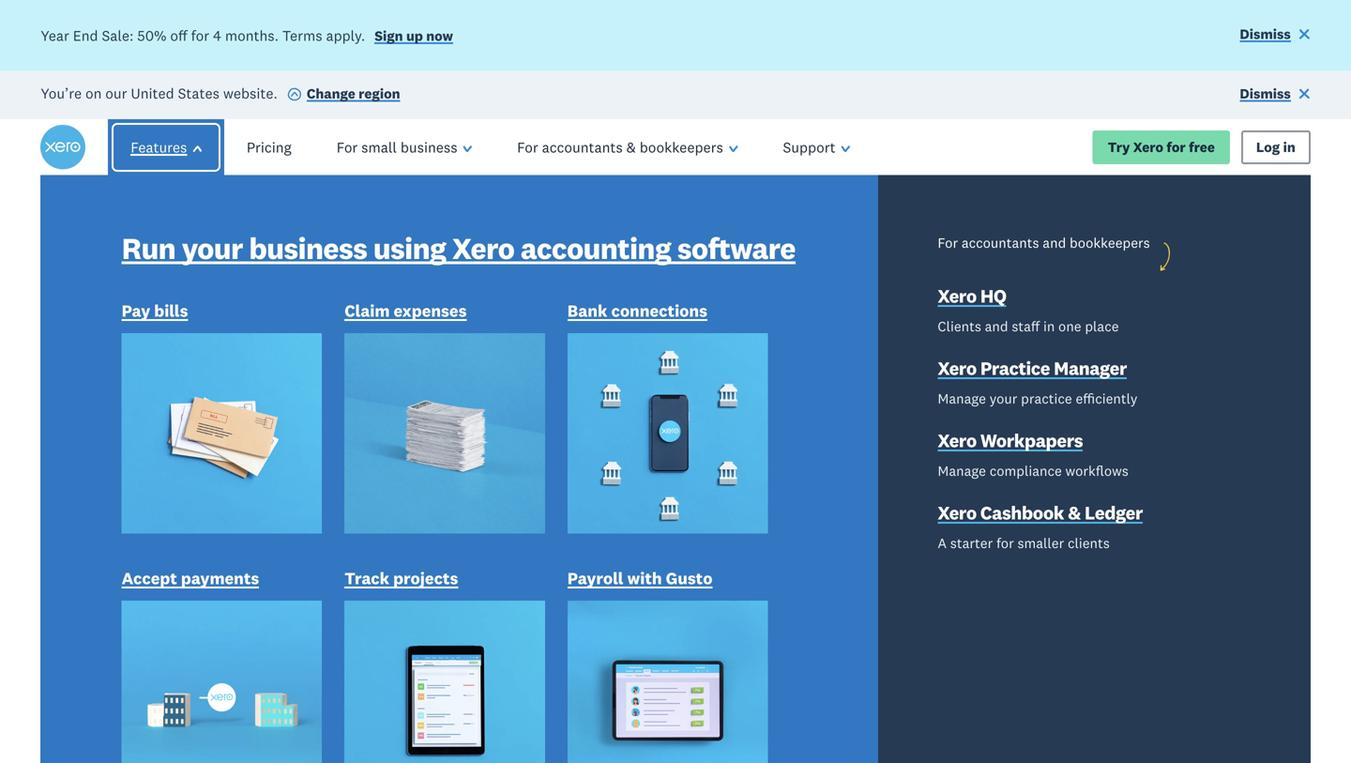 Task type: vqa. For each thing, say whether or not it's contained in the screenshot.
the Dismiss button to the bottom
yes



Task type: locate. For each thing, give the bounding box(es) containing it.
bookkeepers up breadcrumbs element
[[640, 138, 724, 156]]

1 horizontal spatial try xero for free
[[1108, 139, 1215, 156]]

1 vertical spatial software
[[677, 230, 796, 267]]

bills inside pay your bills on time, every time
[[149, 400, 280, 484]]

1 horizontal spatial &
[[1068, 501, 1081, 525]]

track and pay bills on time. and get a clear overview of accounts payable and cash flow.
[[149, 566, 519, 661]]

and left staff
[[985, 318, 1009, 335]]

hq
[[981, 284, 1007, 308]]

accounting right online on the left of page
[[85, 186, 154, 204]]

clear
[[212, 597, 269, 630]]

business inside run your business using xero accounting software "link"
[[249, 230, 367, 267]]

accountants
[[542, 138, 623, 156], [962, 234, 1040, 251]]

breadcrumbs element
[[0, 176, 1352, 215]]

1 horizontal spatial free
[[1189, 139, 1215, 156]]

software
[[157, 186, 212, 204], [677, 230, 796, 267]]

1 vertical spatial try xero for free link
[[149, 694, 286, 728]]

1 horizontal spatial business
[[401, 138, 458, 156]]

your inside "link"
[[182, 230, 243, 267]]

0 horizontal spatial on
[[85, 84, 102, 102]]

flow.
[[355, 628, 410, 661]]

1 horizontal spatial accountants
[[962, 234, 1040, 251]]

payroll
[[568, 568, 624, 588]]

0 vertical spatial &
[[627, 138, 636, 156]]

&
[[627, 138, 636, 156], [1068, 501, 1081, 525]]

with
[[627, 568, 662, 588]]

1 horizontal spatial your
[[275, 339, 414, 423]]

pay inside pay your bills on time, every time
[[149, 339, 261, 423]]

& inside 'dropdown button'
[[627, 138, 636, 156]]

0 vertical spatial try xero for free link
[[1093, 131, 1230, 164]]

in left one
[[1044, 318, 1055, 335]]

0 horizontal spatial track
[[149, 566, 212, 599]]

1 vertical spatial dismiss button
[[1240, 84, 1311, 106]]

1 vertical spatial &
[[1068, 501, 1081, 525]]

0 horizontal spatial bookkeepers
[[640, 138, 724, 156]]

and
[[473, 566, 519, 599]]

track projects
[[345, 568, 458, 588]]

free left plans
[[245, 702, 271, 720]]

compliance
[[990, 462, 1062, 480]]

0 vertical spatial in
[[1284, 139, 1296, 156]]

0 horizontal spatial &
[[627, 138, 636, 156]]

run your business using xero accounting software
[[122, 230, 796, 267]]

pay
[[268, 566, 309, 599]]

& up breadcrumbs element
[[627, 138, 636, 156]]

0 vertical spatial try xero for free
[[1108, 139, 1215, 156]]

0 vertical spatial try
[[1108, 139, 1130, 156]]

bank
[[568, 300, 608, 321]]

business inside for small business dropdown button
[[401, 138, 458, 156]]

track
[[149, 566, 212, 599], [345, 568, 390, 588]]

0 horizontal spatial try
[[164, 702, 186, 720]]

region
[[359, 85, 400, 102]]

for inside 'dropdown button'
[[517, 138, 539, 156]]

pay for pay your bills on time, every time
[[149, 339, 261, 423]]

bills
[[154, 300, 188, 321], [149, 400, 280, 484], [316, 566, 365, 599]]

dismiss button for year end sale: 50% off for 4 months. terms apply.
[[1240, 25, 1311, 46]]

gusto
[[666, 568, 713, 588]]

1 vertical spatial try xero for free
[[164, 702, 271, 720]]

using
[[373, 230, 446, 267]]

dismiss button
[[1240, 25, 1311, 46], [1240, 84, 1311, 106]]

1 dismiss button from the top
[[1240, 25, 1311, 46]]

you're
[[41, 84, 82, 102]]

manage for workpapers
[[938, 462, 986, 480]]

0 horizontal spatial software
[[157, 186, 212, 204]]

1 vertical spatial accountants
[[962, 234, 1040, 251]]

0 vertical spatial software
[[157, 186, 212, 204]]

bookkeepers up "place"
[[1070, 234, 1150, 251]]

0 vertical spatial on
[[85, 84, 102, 102]]

0 horizontal spatial accounting
[[85, 186, 154, 204]]

free left log
[[1189, 139, 1215, 156]]

your down practice
[[990, 390, 1018, 407]]

1 manage from the top
[[938, 390, 986, 407]]

1 horizontal spatial software
[[677, 230, 796, 267]]

0 vertical spatial business
[[401, 138, 458, 156]]

terms
[[282, 26, 322, 45]]

0 horizontal spatial free
[[245, 702, 271, 720]]

0 vertical spatial accounting
[[85, 186, 154, 204]]

manage down xero workpapers link
[[938, 462, 986, 480]]

your for business
[[182, 230, 243, 267]]

2 dismiss button from the top
[[1240, 84, 1311, 106]]

1 horizontal spatial track
[[345, 568, 390, 588]]

1 horizontal spatial bookkeepers
[[1070, 234, 1150, 251]]

track inside track and pay bills on time. and get a clear overview of accounts payable and cash flow.
[[149, 566, 212, 599]]

0 horizontal spatial for
[[337, 138, 358, 156]]

0 vertical spatial free
[[1189, 139, 1215, 156]]

apply.
[[326, 26, 365, 45]]

for inside dropdown button
[[337, 138, 358, 156]]

for accountants & bookkeepers button
[[495, 119, 761, 176]]

1 vertical spatial free
[[245, 702, 271, 720]]

accounting inside breadcrumbs element
[[85, 186, 154, 204]]

1 vertical spatial dismiss
[[1240, 85, 1291, 102]]

dismiss
[[1240, 25, 1291, 43], [1240, 85, 1291, 102]]

for
[[191, 26, 209, 45], [1167, 139, 1186, 156], [997, 535, 1014, 552], [222, 702, 242, 720]]

1 dismiss from the top
[[1240, 25, 1291, 43]]

manage down practice
[[938, 390, 986, 407]]

& up clients
[[1068, 501, 1081, 525]]

free for plans
[[245, 702, 271, 720]]

accounting inside "link"
[[521, 230, 671, 267]]

accountants for and
[[962, 234, 1040, 251]]

off
[[170, 26, 187, 45]]

2 manage from the top
[[938, 462, 986, 480]]

1 vertical spatial in
[[1044, 318, 1055, 335]]

2 horizontal spatial your
[[990, 390, 1018, 407]]

4
[[213, 26, 221, 45]]

1 vertical spatial manage
[[938, 462, 986, 480]]

1 horizontal spatial try
[[1108, 139, 1130, 156]]

and
[[1043, 234, 1067, 251], [985, 318, 1009, 335], [219, 566, 262, 599], [246, 628, 289, 661]]

1 vertical spatial accounting
[[521, 230, 671, 267]]

1 horizontal spatial in
[[1284, 139, 1296, 156]]

pay for pay bills
[[122, 300, 150, 321]]

and left "pay"
[[219, 566, 262, 599]]

month
[[444, 702, 487, 720]]

run
[[122, 230, 176, 267]]

0 horizontal spatial your
[[182, 230, 243, 267]]

2 horizontal spatial on
[[371, 566, 400, 599]]

business up claim
[[249, 230, 367, 267]]

& for ledger
[[1068, 501, 1081, 525]]

0 vertical spatial dismiss
[[1240, 25, 1291, 43]]

online accounting software
[[41, 186, 212, 204]]

manage compliance workflows
[[938, 462, 1129, 480]]

1 vertical spatial business
[[249, 230, 367, 267]]

for
[[337, 138, 358, 156], [517, 138, 539, 156], [938, 234, 958, 251]]

xero inside 'link'
[[938, 284, 977, 308]]

your down claim
[[275, 339, 414, 423]]

0 horizontal spatial try xero for free link
[[149, 694, 286, 728]]

accept payments
[[122, 568, 259, 588]]

0 vertical spatial manage
[[938, 390, 986, 407]]

0 vertical spatial bookkeepers
[[640, 138, 724, 156]]

& for bookkeepers
[[627, 138, 636, 156]]

now
[[426, 27, 453, 45]]

bookkeepers inside 'dropdown button'
[[640, 138, 724, 156]]

for small business
[[337, 138, 458, 156]]

0 horizontal spatial business
[[249, 230, 367, 267]]

pay down "pay bills" link
[[149, 339, 261, 423]]

xero practice manager
[[938, 357, 1127, 380]]

1 vertical spatial try
[[164, 702, 186, 720]]

try
[[1108, 139, 1130, 156], [164, 702, 186, 720]]

your inside pay your bills on time, every time
[[275, 339, 414, 423]]

software inside breadcrumbs element
[[157, 186, 212, 204]]

bank connections
[[568, 300, 708, 321]]

2 horizontal spatial for
[[938, 234, 958, 251]]

1 vertical spatial on
[[294, 400, 371, 484]]

sign
[[375, 27, 403, 45]]

clients
[[938, 318, 982, 335]]

bookkeepers
[[640, 138, 724, 156], [1070, 234, 1150, 251]]

accounting up bank
[[521, 230, 671, 267]]

0 vertical spatial accountants
[[542, 138, 623, 156]]

and left cash
[[246, 628, 289, 661]]

your right run
[[182, 230, 243, 267]]

accept
[[122, 568, 177, 588]]

try xero for free for plans from $15 per month
[[164, 702, 271, 720]]

accounts
[[413, 597, 518, 630]]

on inside track and pay bills on time. and get a clear overview of accounts payable and cash flow.
[[371, 566, 400, 599]]

support button
[[761, 119, 873, 176]]

accountants inside for accountants & bookkeepers 'dropdown button'
[[542, 138, 623, 156]]

1 horizontal spatial try xero for free link
[[1093, 131, 1230, 164]]

clients and staff in one place
[[938, 318, 1119, 335]]

2 vertical spatial on
[[371, 566, 400, 599]]

dismiss button for you're on our united states website.
[[1240, 84, 1311, 106]]

1 horizontal spatial for
[[517, 138, 539, 156]]

0 horizontal spatial try xero for free
[[164, 702, 271, 720]]

try xero for free for log in
[[1108, 139, 1215, 156]]

on
[[85, 84, 102, 102], [294, 400, 371, 484], [371, 566, 400, 599]]

log in
[[1257, 139, 1296, 156]]

place
[[1085, 318, 1119, 335]]

of
[[384, 597, 407, 630]]

in right log
[[1284, 139, 1296, 156]]

1 vertical spatial bookkeepers
[[1070, 234, 1150, 251]]

in inside log in link
[[1284, 139, 1296, 156]]

from
[[359, 702, 391, 720]]

connections
[[611, 300, 708, 321]]

pay
[[122, 300, 150, 321], [149, 339, 261, 423]]

0 vertical spatial pay
[[122, 300, 150, 321]]

support
[[783, 138, 836, 156]]

software down breadcrumbs element
[[677, 230, 796, 267]]

pay down run
[[122, 300, 150, 321]]

software down features dropdown button
[[157, 186, 212, 204]]

accounting
[[85, 186, 154, 204], [521, 230, 671, 267]]

2 dismiss from the top
[[1240, 85, 1291, 102]]

bookkeepers for for accountants and bookkeepers
[[1070, 234, 1150, 251]]

run your business using xero accounting software link
[[122, 230, 796, 271]]

1 horizontal spatial on
[[294, 400, 371, 484]]

0 vertical spatial dismiss button
[[1240, 25, 1311, 46]]

expenses
[[394, 300, 467, 321]]

business right small
[[401, 138, 458, 156]]

your for bills
[[275, 339, 414, 423]]

1 vertical spatial bills
[[149, 400, 280, 484]]

staff
[[1012, 318, 1040, 335]]

1 horizontal spatial accounting
[[521, 230, 671, 267]]

projects
[[393, 568, 458, 588]]

1 vertical spatial pay
[[149, 339, 261, 423]]

business
[[401, 138, 458, 156], [249, 230, 367, 267]]

2 vertical spatial bills
[[316, 566, 365, 599]]

0 horizontal spatial accountants
[[542, 138, 623, 156]]

0 vertical spatial bills
[[154, 300, 188, 321]]



Task type: describe. For each thing, give the bounding box(es) containing it.
time
[[332, 460, 472, 545]]

online accounting software link
[[41, 186, 212, 204]]

manage for practice
[[938, 390, 986, 407]]

online
[[41, 186, 81, 204]]

smaller
[[1018, 535, 1065, 552]]

plans from $15 per month link
[[320, 702, 487, 723]]

for left log
[[1167, 139, 1186, 156]]

features
[[131, 138, 187, 156]]

manage your practice efficiently
[[938, 390, 1138, 407]]

change region button
[[287, 85, 400, 106]]

manager
[[1054, 357, 1127, 380]]

xero cashbook & ledger link
[[938, 501, 1143, 528]]

for right starter at the right bottom of the page
[[997, 535, 1014, 552]]

on inside pay your bills on time, every time
[[294, 400, 371, 484]]

practice
[[981, 357, 1050, 380]]

track projects link
[[345, 567, 458, 592]]

change
[[307, 85, 356, 102]]

bank connections link
[[568, 300, 708, 325]]

xero practice manager link
[[938, 357, 1127, 384]]

xero workpapers link
[[938, 429, 1083, 456]]

software inside "link"
[[677, 230, 796, 267]]

workflows
[[1066, 462, 1129, 480]]

every
[[149, 460, 318, 545]]

log in link
[[1242, 131, 1311, 164]]

for for for small business
[[337, 138, 358, 156]]

accept payments link
[[122, 567, 259, 592]]

clients
[[1068, 535, 1110, 552]]

overview
[[276, 597, 378, 630]]

xero workpapers
[[938, 429, 1083, 452]]

payments
[[181, 568, 259, 588]]

log
[[1257, 139, 1280, 156]]

website.
[[223, 84, 278, 102]]

bookkeepers for for accountants & bookkeepers
[[640, 138, 724, 156]]

cash
[[295, 628, 349, 661]]

try for plans from $15 per month
[[164, 702, 186, 720]]

sale:
[[102, 26, 134, 45]]

practice
[[1021, 390, 1073, 407]]

for accountants and bookkeepers
[[938, 234, 1150, 251]]

pay bills
[[122, 300, 188, 321]]

and up one
[[1043, 234, 1067, 251]]

ledger
[[1085, 501, 1143, 525]]

for down payable
[[222, 702, 242, 720]]

pricing
[[247, 138, 292, 156]]

business for small
[[401, 138, 458, 156]]

features button
[[102, 119, 230, 176]]

try xero for free link for plans from $15 per month
[[149, 694, 286, 728]]

free for log
[[1189, 139, 1215, 156]]

payable
[[149, 628, 239, 661]]

plans
[[320, 702, 356, 720]]

for left 4
[[191, 26, 209, 45]]

xero homepage image
[[41, 125, 86, 170]]

track for track and pay bills on time. and get a clear overview of accounts payable and cash flow.
[[149, 566, 212, 599]]

sign up now link
[[375, 27, 453, 48]]

for for for accountants & bookkeepers
[[517, 138, 539, 156]]

payroll with gusto
[[568, 568, 713, 588]]

payroll with gusto link
[[568, 567, 713, 592]]

claim expenses
[[345, 300, 467, 321]]

one
[[1059, 318, 1082, 335]]

a
[[192, 597, 205, 630]]

you're on our united states website.
[[41, 84, 278, 102]]

for for for accountants and bookkeepers
[[938, 234, 958, 251]]

try for log in
[[1108, 139, 1130, 156]]

months.
[[225, 26, 279, 45]]

xero hq
[[938, 284, 1007, 308]]

a starter for smaller clients
[[938, 535, 1110, 552]]

small
[[362, 138, 397, 156]]

bills inside track and pay bills on time. and get a clear overview of accounts payable and cash flow.
[[316, 566, 365, 599]]

pay your bills on time, every time
[[149, 339, 543, 545]]

0 horizontal spatial in
[[1044, 318, 1055, 335]]

get
[[149, 597, 186, 630]]

united
[[131, 84, 174, 102]]

xero inside "link"
[[452, 230, 515, 267]]

starter
[[951, 535, 993, 552]]

our
[[105, 84, 127, 102]]

claim
[[345, 300, 390, 321]]

states
[[178, 84, 220, 102]]

pay bills link
[[122, 300, 188, 325]]

end
[[73, 26, 98, 45]]

time.
[[407, 566, 466, 599]]

pricing link
[[224, 119, 314, 176]]

dismiss for year end sale: 50% off for 4 months. terms apply.
[[1240, 25, 1291, 43]]

per
[[419, 702, 441, 720]]

year
[[41, 26, 69, 45]]

try xero for free link for log in
[[1093, 131, 1230, 164]]

cashbook
[[981, 501, 1064, 525]]

50%
[[137, 26, 167, 45]]

efficiently
[[1076, 390, 1138, 407]]

track for track projects
[[345, 568, 390, 588]]

your for practice
[[990, 390, 1018, 407]]

business for your
[[249, 230, 367, 267]]

accountants for &
[[542, 138, 623, 156]]

up
[[406, 27, 423, 45]]

a small stack of unopened envelopes containing bills. image
[[689, 283, 1203, 763]]

for accountants & bookkeepers
[[517, 138, 724, 156]]

dismiss for you're on our united states website.
[[1240, 85, 1291, 102]]

claim expenses link
[[345, 300, 467, 325]]

xero cashbook & ledger
[[938, 501, 1143, 525]]

for small business button
[[314, 119, 495, 176]]

time,
[[385, 400, 543, 484]]



